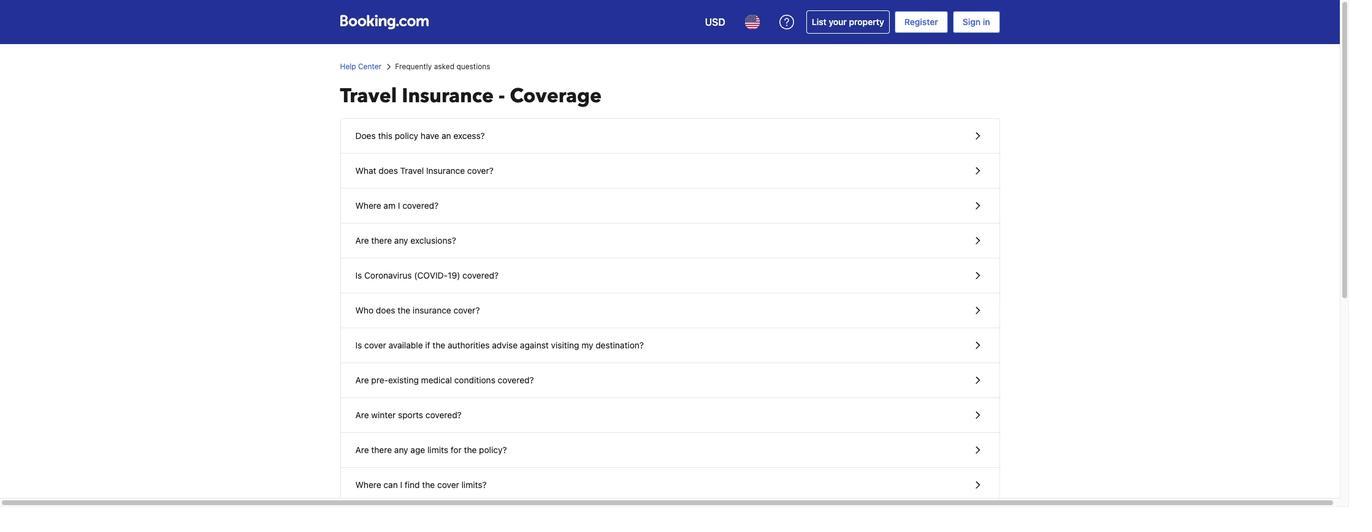 Task type: vqa. For each thing, say whether or not it's contained in the screenshot.
Good
no



Task type: describe. For each thing, give the bounding box(es) containing it.
have
[[421, 131, 439, 141]]

where for where am i covered?
[[355, 201, 381, 211]]

are there any exclusions?
[[355, 235, 456, 246]]

are there any age limits for the policy? button
[[341, 434, 999, 469]]

are for are there any exclusions?
[[355, 235, 369, 246]]

there for are there any exclusions?
[[371, 235, 392, 246]]

(covid-
[[414, 270, 448, 281]]

are there any age limits for the policy?
[[355, 445, 507, 456]]

sign
[[963, 17, 981, 27]]

any for age
[[394, 445, 408, 456]]

help center button
[[340, 61, 382, 72]]

your
[[829, 17, 847, 27]]

i for can
[[400, 480, 402, 491]]

register
[[904, 17, 938, 27]]

center
[[358, 62, 382, 71]]

the right if
[[433, 340, 445, 351]]

who does the insurance cover? button
[[341, 294, 999, 329]]

usd button
[[698, 7, 733, 37]]

the left insurance
[[398, 305, 410, 316]]

destination?
[[596, 340, 644, 351]]

existing
[[388, 375, 419, 386]]

an
[[442, 131, 451, 141]]

in
[[983, 17, 990, 27]]

are winter sports covered?
[[355, 410, 462, 421]]

find
[[405, 480, 420, 491]]

list your property
[[812, 17, 884, 27]]

19)
[[448, 270, 460, 281]]

insurance inside button
[[426, 166, 465, 176]]

insurance
[[413, 305, 451, 316]]

booking.com online hotel reservations image
[[340, 15, 428, 29]]

0 vertical spatial travel
[[340, 83, 397, 110]]

against
[[520, 340, 549, 351]]

limits?
[[462, 480, 487, 491]]

what
[[355, 166, 376, 176]]

is cover available if the authorities advise against visiting my destination? button
[[341, 329, 999, 364]]

0 vertical spatial insurance
[[402, 83, 494, 110]]

coronavirus
[[364, 270, 412, 281]]

travel inside button
[[400, 166, 424, 176]]

for
[[451, 445, 462, 456]]

coverage
[[510, 83, 602, 110]]

0 vertical spatial cover
[[364, 340, 386, 351]]

where for where can i find the cover limits?
[[355, 480, 381, 491]]

my
[[582, 340, 593, 351]]

cover? for who does the insurance cover?
[[454, 305, 480, 316]]

does this policy have an excess?
[[355, 131, 485, 141]]

is for is cover available if the authorities advise against visiting my destination?
[[355, 340, 362, 351]]

the right for
[[464, 445, 477, 456]]

winter
[[371, 410, 396, 421]]

where can i find the cover limits?
[[355, 480, 487, 491]]

sports
[[398, 410, 423, 421]]

cover? for what does travel insurance cover?
[[467, 166, 494, 176]]

frequently asked questions
[[395, 62, 490, 71]]

can
[[384, 480, 398, 491]]

register link
[[895, 11, 948, 33]]

are pre-existing medical conditions covered? button
[[341, 364, 999, 399]]

-
[[499, 83, 505, 110]]

frequently
[[395, 62, 432, 71]]

travel insurance - coverage
[[340, 83, 602, 110]]



Task type: locate. For each thing, give the bounding box(es) containing it.
where left can
[[355, 480, 381, 491]]

who
[[355, 305, 374, 316]]

if
[[425, 340, 430, 351]]

available
[[389, 340, 423, 351]]

where can i find the cover limits? button
[[341, 469, 999, 503]]

conditions
[[454, 375, 495, 386]]

does
[[379, 166, 398, 176], [376, 305, 395, 316]]

are for are pre-existing medical conditions covered?
[[355, 375, 369, 386]]

covered? right am
[[402, 201, 439, 211]]

travel down center on the top left
[[340, 83, 397, 110]]

any inside 'button'
[[394, 235, 408, 246]]

who does the insurance cover?
[[355, 305, 480, 316]]

are up coronavirus
[[355, 235, 369, 246]]

does for travel
[[379, 166, 398, 176]]

is coronavirus (covid-19) covered?
[[355, 270, 499, 281]]

1 vertical spatial insurance
[[426, 166, 465, 176]]

0 vertical spatial is
[[355, 270, 362, 281]]

1 horizontal spatial cover
[[437, 480, 459, 491]]

is
[[355, 270, 362, 281], [355, 340, 362, 351]]

0 vertical spatial where
[[355, 201, 381, 211]]

1 vertical spatial where
[[355, 480, 381, 491]]

are left age
[[355, 445, 369, 456]]

0 vertical spatial there
[[371, 235, 392, 246]]

1 vertical spatial travel
[[400, 166, 424, 176]]

what does travel insurance cover? button
[[341, 154, 999, 189]]

2 is from the top
[[355, 340, 362, 351]]

1 vertical spatial cover
[[437, 480, 459, 491]]

covered? right 19)
[[463, 270, 499, 281]]

does this policy have an excess? button
[[341, 119, 999, 154]]

does for the
[[376, 305, 395, 316]]

are inside 'button'
[[355, 235, 369, 246]]

insurance
[[402, 83, 494, 110], [426, 166, 465, 176]]

3 are from the top
[[355, 410, 369, 421]]

help
[[340, 62, 356, 71]]

any for exclusions?
[[394, 235, 408, 246]]

0 horizontal spatial travel
[[340, 83, 397, 110]]

are left 'winter'
[[355, 410, 369, 421]]

any left age
[[394, 445, 408, 456]]

are left pre-
[[355, 375, 369, 386]]

1 there from the top
[[371, 235, 392, 246]]

visiting
[[551, 340, 579, 351]]

1 is from the top
[[355, 270, 362, 281]]

property
[[849, 17, 884, 27]]

2 are from the top
[[355, 375, 369, 386]]

cover? right insurance
[[454, 305, 480, 316]]

4 are from the top
[[355, 445, 369, 456]]

exclusions?
[[411, 235, 456, 246]]

policy
[[395, 131, 418, 141]]

where
[[355, 201, 381, 211], [355, 480, 381, 491]]

questions
[[457, 62, 490, 71]]

are for are winter sports covered?
[[355, 410, 369, 421]]

where left am
[[355, 201, 381, 211]]

2 any from the top
[[394, 445, 408, 456]]

i right can
[[400, 480, 402, 491]]

2 where from the top
[[355, 480, 381, 491]]

covered? inside "button"
[[498, 375, 534, 386]]

cover left limits?
[[437, 480, 459, 491]]

what does travel insurance cover?
[[355, 166, 494, 176]]

any left the exclusions?
[[394, 235, 408, 246]]

insurance down asked
[[402, 83, 494, 110]]

sign in link
[[953, 11, 1000, 33]]

1 vertical spatial there
[[371, 445, 392, 456]]

1 vertical spatial does
[[376, 305, 395, 316]]

are pre-existing medical conditions covered?
[[355, 375, 534, 386]]

medical
[[421, 375, 452, 386]]

covered?
[[402, 201, 439, 211], [463, 270, 499, 281], [498, 375, 534, 386], [426, 410, 462, 421]]

travel down policy
[[400, 166, 424, 176]]

0 vertical spatial does
[[379, 166, 398, 176]]

1 where from the top
[[355, 201, 381, 211]]

any
[[394, 235, 408, 246], [394, 445, 408, 456]]

any inside button
[[394, 445, 408, 456]]

1 vertical spatial cover?
[[454, 305, 480, 316]]

cover left available
[[364, 340, 386, 351]]

1 any from the top
[[394, 235, 408, 246]]

covered? down 'advise'
[[498, 375, 534, 386]]

is for is coronavirus (covid-19) covered?
[[355, 270, 362, 281]]

this
[[378, 131, 392, 141]]

i right am
[[398, 201, 400, 211]]

1 vertical spatial any
[[394, 445, 408, 456]]

authorities
[[448, 340, 490, 351]]

there down 'winter'
[[371, 445, 392, 456]]

list your property link
[[806, 10, 890, 34]]

does right what
[[379, 166, 398, 176]]

sign in
[[963, 17, 990, 27]]

where am i covered?
[[355, 201, 439, 211]]

where am i covered? button
[[341, 189, 999, 224]]

covered? right sports
[[426, 410, 462, 421]]

insurance down an
[[426, 166, 465, 176]]

does
[[355, 131, 376, 141]]

list
[[812, 17, 827, 27]]

age
[[411, 445, 425, 456]]

are winter sports covered? button
[[341, 399, 999, 434]]

0 vertical spatial any
[[394, 235, 408, 246]]

1 horizontal spatial travel
[[400, 166, 424, 176]]

1 are from the top
[[355, 235, 369, 246]]

advise
[[492, 340, 518, 351]]

travel
[[340, 83, 397, 110], [400, 166, 424, 176]]

is down who
[[355, 340, 362, 351]]

pre-
[[371, 375, 388, 386]]

1 vertical spatial i
[[400, 480, 402, 491]]

there for are there any age limits for the policy?
[[371, 445, 392, 456]]

there inside 'button'
[[371, 235, 392, 246]]

is left coronavirus
[[355, 270, 362, 281]]

are for are there any age limits for the policy?
[[355, 445, 369, 456]]

am
[[384, 201, 396, 211]]

policy?
[[479, 445, 507, 456]]

the right find
[[422, 480, 435, 491]]

there inside button
[[371, 445, 392, 456]]

usd
[[705, 17, 725, 28]]

0 vertical spatial cover?
[[467, 166, 494, 176]]

limits
[[427, 445, 448, 456]]

2 there from the top
[[371, 445, 392, 456]]

is coronavirus (covid-19) covered? button
[[341, 259, 999, 294]]

does right who
[[376, 305, 395, 316]]

there
[[371, 235, 392, 246], [371, 445, 392, 456]]

is inside is cover available if the authorities advise against visiting my destination? button
[[355, 340, 362, 351]]

1 vertical spatial is
[[355, 340, 362, 351]]

excess?
[[453, 131, 485, 141]]

i
[[398, 201, 400, 211], [400, 480, 402, 491]]

cover?
[[467, 166, 494, 176], [454, 305, 480, 316]]

are there any exclusions? button
[[341, 224, 999, 259]]

0 vertical spatial i
[[398, 201, 400, 211]]

help center
[[340, 62, 382, 71]]

are inside "button"
[[355, 375, 369, 386]]

there up coronavirus
[[371, 235, 392, 246]]

is cover available if the authorities advise against visiting my destination?
[[355, 340, 644, 351]]

i for am
[[398, 201, 400, 211]]

is inside is coronavirus (covid-19) covered? button
[[355, 270, 362, 281]]

cover? down excess?
[[467, 166, 494, 176]]

asked
[[434, 62, 454, 71]]

cover
[[364, 340, 386, 351], [437, 480, 459, 491]]

the
[[398, 305, 410, 316], [433, 340, 445, 351], [464, 445, 477, 456], [422, 480, 435, 491]]

are
[[355, 235, 369, 246], [355, 375, 369, 386], [355, 410, 369, 421], [355, 445, 369, 456]]

0 horizontal spatial cover
[[364, 340, 386, 351]]



